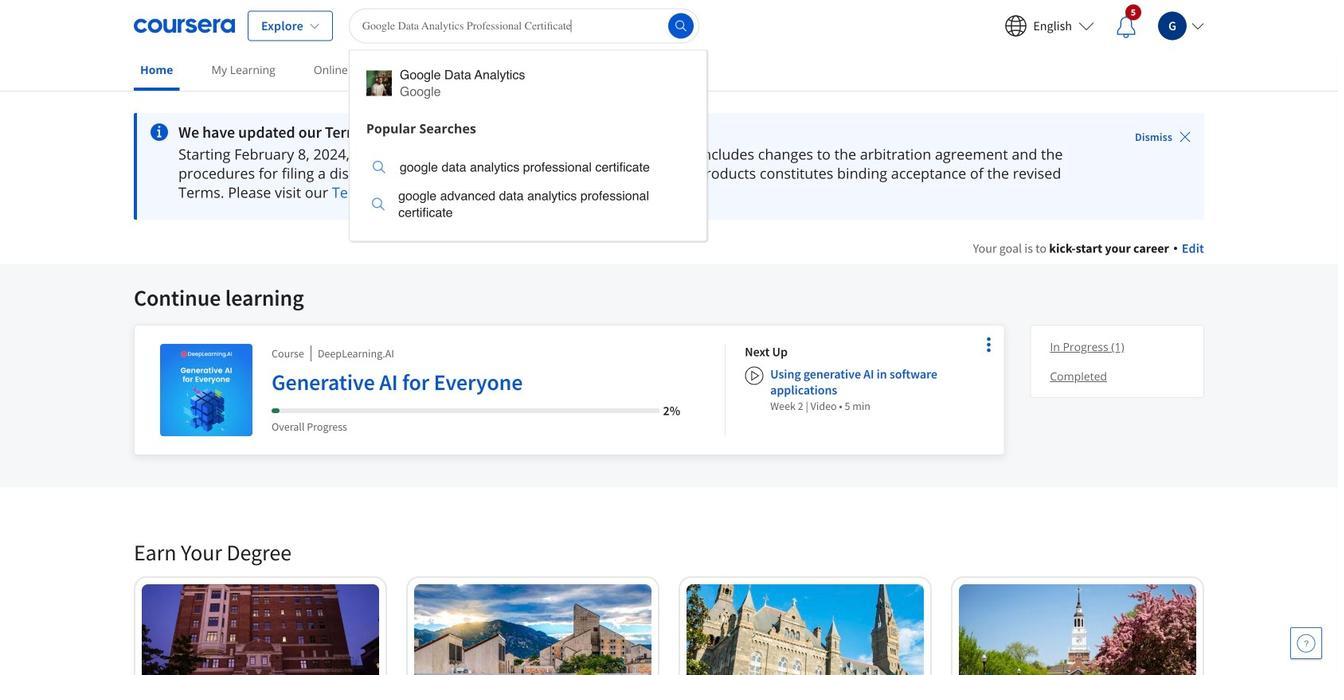Task type: describe. For each thing, give the bounding box(es) containing it.
0 vertical spatial suggestion image image
[[367, 71, 392, 96]]

more option for generative ai for everyone image
[[978, 334, 1001, 356]]

list box inside the autocomplete results list box
[[350, 143, 707, 241]]

generative ai for everyone image
[[160, 344, 253, 437]]

coursera image
[[134, 13, 235, 39]]

information: we have updated our terms of use element
[[179, 123, 1091, 142]]

1 vertical spatial suggestion image image
[[373, 161, 386, 174]]



Task type: locate. For each thing, give the bounding box(es) containing it.
What do you want to learn? text field
[[349, 8, 700, 43]]

list box
[[350, 143, 707, 241]]

2 vertical spatial suggestion image image
[[372, 198, 385, 211]]

help center image
[[1298, 634, 1317, 654]]

suggestion image image
[[367, 71, 392, 96], [373, 161, 386, 174], [372, 198, 385, 211]]

autocomplete results list box
[[349, 50, 708, 242]]

None search field
[[349, 8, 708, 242]]

main content
[[0, 93, 1339, 676]]

earn your degree collection element
[[124, 513, 1215, 676]]



Task type: vqa. For each thing, say whether or not it's contained in the screenshot.
all related to Certificates
no



